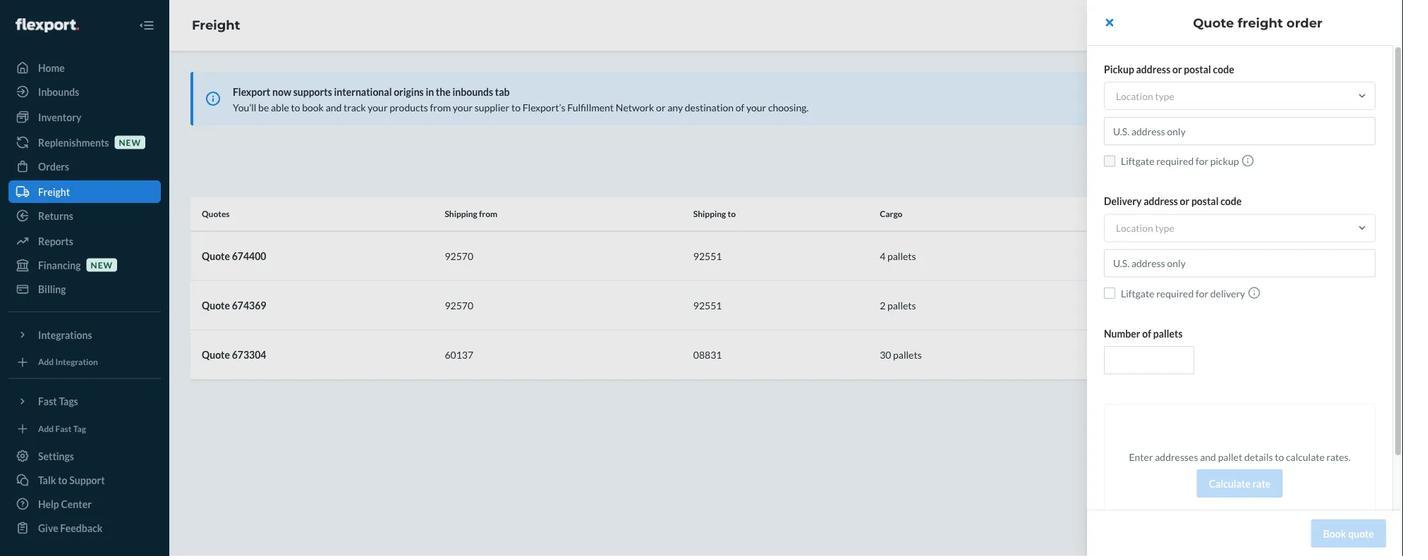Task type: vqa. For each thing, say whether or not it's contained in the screenshot.
fast tags dropdown button
no



Task type: locate. For each thing, give the bounding box(es) containing it.
0 vertical spatial liftgate
[[1122, 155, 1155, 167]]

1 vertical spatial address
[[1144, 196, 1179, 208]]

location type down delivery
[[1117, 222, 1175, 234]]

location
[[1117, 90, 1154, 102], [1117, 222, 1154, 234]]

required up pallets
[[1157, 288, 1194, 300]]

for left the pickup
[[1196, 155, 1209, 167]]

rates.
[[1327, 451, 1351, 463]]

details
[[1245, 451, 1274, 463]]

liftgate
[[1122, 155, 1155, 167], [1122, 288, 1155, 300]]

postal down quote
[[1185, 63, 1212, 75]]

required up delivery address or postal code
[[1157, 155, 1194, 167]]

for
[[1196, 155, 1209, 167], [1196, 288, 1209, 300]]

type for delivery
[[1156, 222, 1175, 234]]

address
[[1137, 63, 1171, 75], [1144, 196, 1179, 208]]

location type
[[1117, 90, 1175, 102], [1117, 222, 1175, 234]]

0 vertical spatial location
[[1117, 90, 1154, 102]]

liftgate for liftgate required for delivery
[[1122, 288, 1155, 300]]

2 required from the top
[[1157, 288, 1194, 300]]

0 vertical spatial u.s. address only text field
[[1105, 117, 1376, 145]]

u.s. address only text field up delivery
[[1105, 250, 1376, 278]]

1 vertical spatial postal
[[1192, 196, 1219, 208]]

address for delivery
[[1144, 196, 1179, 208]]

or down the liftgate required for pickup at the right of the page
[[1181, 196, 1190, 208]]

pickup
[[1105, 63, 1135, 75]]

required
[[1157, 155, 1194, 167], [1157, 288, 1194, 300]]

u.s. address only text field for liftgate required for delivery
[[1105, 250, 1376, 278]]

0 vertical spatial type
[[1156, 90, 1175, 102]]

type down delivery address or postal code
[[1156, 222, 1175, 234]]

0 vertical spatial for
[[1196, 155, 1209, 167]]

1 location from the top
[[1117, 90, 1154, 102]]

liftgate for liftgate required for pickup
[[1122, 155, 1155, 167]]

1 liftgate from the top
[[1122, 155, 1155, 167]]

location type down pickup address or postal code
[[1117, 90, 1175, 102]]

1 u.s. address only text field from the top
[[1105, 117, 1376, 145]]

location down pickup
[[1117, 90, 1154, 102]]

1 location type from the top
[[1117, 90, 1175, 102]]

calculate
[[1210, 478, 1251, 490]]

or right pickup
[[1173, 63, 1183, 75]]

help
[[1373, 284, 1386, 304]]

1 type from the top
[[1156, 90, 1175, 102]]

1 required from the top
[[1157, 155, 1194, 167]]

U.S. address only text field
[[1105, 117, 1376, 145], [1105, 250, 1376, 278]]

location down delivery
[[1117, 222, 1154, 234]]

0 vertical spatial code
[[1214, 63, 1235, 75]]

1 vertical spatial code
[[1221, 196, 1242, 208]]

pallet
[[1219, 451, 1243, 463]]

or for delivery
[[1181, 196, 1190, 208]]

number
[[1105, 328, 1141, 340]]

2 u.s. address only text field from the top
[[1105, 250, 1376, 278]]

2 type from the top
[[1156, 222, 1175, 234]]

address right delivery
[[1144, 196, 1179, 208]]

0 vertical spatial location type
[[1117, 90, 1175, 102]]

quote
[[1349, 528, 1375, 540]]

2 liftgate from the top
[[1122, 288, 1155, 300]]

liftgate required for delivery
[[1122, 288, 1246, 300]]

1 vertical spatial or
[[1181, 196, 1190, 208]]

center
[[1373, 253, 1386, 282]]

enter
[[1130, 451, 1154, 463]]

1 for from the top
[[1196, 155, 1209, 167]]

u.s. address only text field up the pickup
[[1105, 117, 1376, 145]]

0 vertical spatial required
[[1157, 155, 1194, 167]]

None checkbox
[[1105, 288, 1116, 299]]

location type for pickup
[[1117, 90, 1175, 102]]

code down quote
[[1214, 63, 1235, 75]]

postal
[[1185, 63, 1212, 75], [1192, 196, 1219, 208]]

or for pickup
[[1173, 63, 1183, 75]]

required for delivery
[[1157, 288, 1194, 300]]

code
[[1214, 63, 1235, 75], [1221, 196, 1242, 208]]

code down the pickup
[[1221, 196, 1242, 208]]

u.s. address only text field for liftgate required for pickup
[[1105, 117, 1376, 145]]

location for delivery
[[1117, 222, 1154, 234]]

2 for from the top
[[1196, 288, 1209, 300]]

postal for delivery address or postal code
[[1192, 196, 1219, 208]]

delivery address or postal code
[[1105, 196, 1242, 208]]

0 vertical spatial postal
[[1185, 63, 1212, 75]]

2 location type from the top
[[1117, 222, 1175, 234]]

type down pickup address or postal code
[[1156, 90, 1175, 102]]

1 vertical spatial type
[[1156, 222, 1175, 234]]

address right pickup
[[1137, 63, 1171, 75]]

code for pickup address or postal code
[[1214, 63, 1235, 75]]

address for pickup
[[1137, 63, 1171, 75]]

type
[[1156, 90, 1175, 102], [1156, 222, 1175, 234]]

help center button
[[1366, 242, 1393, 315]]

1 vertical spatial for
[[1196, 288, 1209, 300]]

1 vertical spatial required
[[1157, 288, 1194, 300]]

0 vertical spatial address
[[1137, 63, 1171, 75]]

rate
[[1253, 478, 1271, 490]]

None number field
[[1105, 347, 1195, 375]]

liftgate up number of pallets
[[1122, 288, 1155, 300]]

quote
[[1194, 15, 1235, 30]]

1 vertical spatial u.s. address only text field
[[1105, 250, 1376, 278]]

1 vertical spatial location type
[[1117, 222, 1175, 234]]

None checkbox
[[1105, 155, 1116, 167]]

close image
[[1106, 17, 1114, 28]]

0 vertical spatial or
[[1173, 63, 1183, 75]]

book
[[1324, 528, 1347, 540]]

for for pickup
[[1196, 155, 1209, 167]]

type for pickup
[[1156, 90, 1175, 102]]

liftgate up delivery
[[1122, 155, 1155, 167]]

and
[[1201, 451, 1217, 463]]

1 vertical spatial liftgate
[[1122, 288, 1155, 300]]

or
[[1173, 63, 1183, 75], [1181, 196, 1190, 208]]

1 vertical spatial location
[[1117, 222, 1154, 234]]

2 location from the top
[[1117, 222, 1154, 234]]

postal down the pickup
[[1192, 196, 1219, 208]]

for left delivery
[[1196, 288, 1209, 300]]



Task type: describe. For each thing, give the bounding box(es) containing it.
code for delivery address or postal code
[[1221, 196, 1242, 208]]

delivery
[[1105, 196, 1142, 208]]

postal for pickup address or postal code
[[1185, 63, 1212, 75]]

calculate rate button
[[1198, 470, 1283, 498]]

delivery
[[1211, 288, 1246, 300]]

addresses
[[1156, 451, 1199, 463]]

enter addresses and pallet details to calculate rates.
[[1130, 451, 1351, 463]]

pallets
[[1154, 328, 1183, 340]]

calculate rate
[[1210, 478, 1271, 490]]

help center
[[1373, 253, 1386, 304]]

book quote button
[[1312, 520, 1387, 548]]

to
[[1276, 451, 1285, 463]]

freight
[[1238, 15, 1284, 30]]

calculate
[[1287, 451, 1325, 463]]

quote freight order
[[1194, 15, 1323, 30]]

location type for delivery
[[1117, 222, 1175, 234]]

location for pickup
[[1117, 90, 1154, 102]]

pickup
[[1211, 155, 1240, 167]]

order
[[1287, 15, 1323, 30]]

liftgate required for pickup
[[1122, 155, 1240, 167]]

for for delivery
[[1196, 288, 1209, 300]]

required for pickup
[[1157, 155, 1194, 167]]

of
[[1143, 328, 1152, 340]]

pickup address or postal code
[[1105, 63, 1235, 75]]

number of pallets
[[1105, 328, 1183, 340]]

book quote
[[1324, 528, 1375, 540]]



